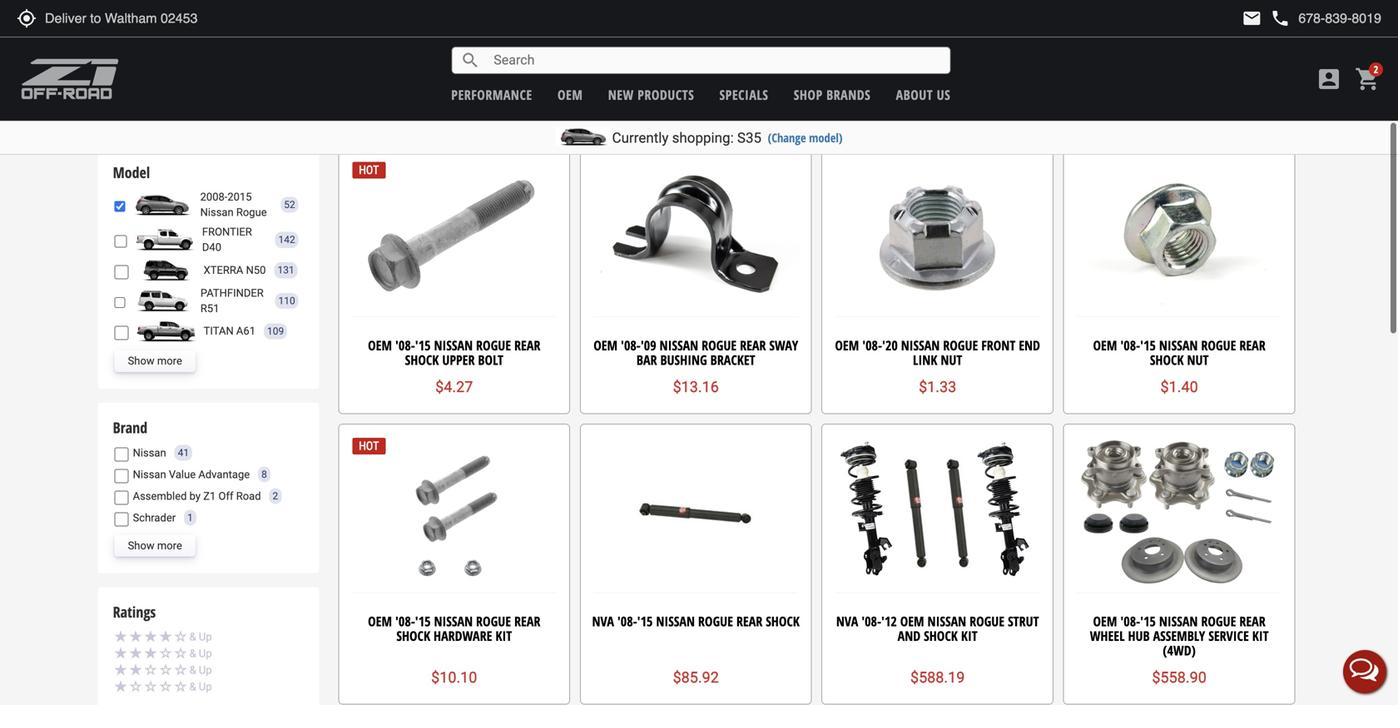 Task type: vqa. For each thing, say whether or not it's contained in the screenshot.


Task type: describe. For each thing, give the bounding box(es) containing it.
new products
[[608, 86, 695, 104]]

and
[[898, 627, 921, 645]]

clear refinements
[[111, 118, 216, 134]]

link
[[913, 351, 938, 369]]

show more button for model
[[115, 350, 196, 372]]

4 & up element
[[115, 628, 303, 646]]

'08- for nva '08-'12 oem nissan rogue strut and shock kit
[[862, 612, 882, 630]]

shop brands
[[794, 86, 871, 104]]

model)
[[809, 129, 843, 146]]

oem link
[[558, 86, 583, 104]]

$4.27
[[436, 378, 473, 396]]

d40
[[202, 241, 221, 254]]

hardware
[[434, 627, 492, 645]]

products
[[638, 86, 695, 104]]

oem '08-'15 nissan rogue rear shock hardware kit
[[368, 612, 541, 645]]

'15 for oem '08-'15 nissan rogue rear shock hardware kit
[[415, 612, 431, 630]]

specials
[[720, 86, 769, 104]]

rogue for oem '08-'15 nissan rogue rear wheel hub assembly service kit (4wd)
[[1202, 612, 1237, 630]]

rogue for oem '08-'15 nissan rogue rear shock nut
[[1202, 336, 1237, 354]]

kit inside nva '08-'12 oem nissan rogue strut and shock kit
[[962, 627, 978, 645]]

oem inside nva '08-'12 oem nissan rogue strut and shock kit
[[901, 612, 925, 630]]

currently shopping: s35 (change model)
[[612, 129, 843, 146]]

about us link
[[896, 86, 951, 104]]

'12
[[882, 612, 897, 630]]

rear for oem '08-'15 nissan rogue rear wheel hub assembly service kit (4wd)
[[1240, 612, 1266, 630]]

frontier d40
[[202, 226, 252, 254]]

assembled
[[133, 490, 187, 502]]

schrader
[[133, 512, 176, 524]]

'15 for oem '08-'15 nissan rogue rear shock nut
[[1141, 336, 1156, 354]]

nissan inside oem '08-'15 nissan rogue rear shock upper bolt
[[434, 336, 473, 354]]

refinements
[[145, 118, 216, 134]]

'08- for oem '08-'15 nissan rogue rear shock hardware kit
[[395, 612, 415, 630]]

oem for oem '08-'15 nissan rogue rear shock upper bolt
[[368, 336, 392, 354]]

rogue for oem '08-'15 nissan rogue rear shock upper bolt
[[476, 336, 511, 354]]

clear
[[111, 118, 142, 134]]

assembled by z1 off road
[[133, 490, 261, 502]]

specials link
[[720, 86, 769, 104]]

(change model) link
[[768, 129, 843, 146]]

bolt
[[478, 351, 504, 369]]

2008-
[[200, 191, 228, 203]]

rogue inside 2008-2015 nissan rogue
[[236, 206, 267, 219]]

oem '08-'15 nissan rogue rear shock nut
[[1094, 336, 1266, 369]]

'15 for oem '08-'15 nissan rogue rear wheel hub assembly service kit (4wd)
[[1141, 612, 1156, 630]]

nva for nva '08-'12 oem nissan rogue strut and shock kit
[[837, 612, 859, 630]]

xterra n50
[[204, 264, 266, 276]]

bar
[[637, 351, 657, 369]]

$1.33
[[919, 378, 957, 396]]

more for brand
[[157, 539, 182, 552]]

model
[[113, 163, 150, 183]]

new
[[608, 86, 634, 104]]

n50
[[246, 264, 266, 276]]

'15 for oem '08-'15 nissan rogue rear shock upper bolt
[[415, 336, 431, 354]]

rogue for nva '08-'15 nissan rogue rear shock
[[698, 612, 733, 630]]

assembly
[[1154, 627, 1206, 645]]

titan
[[204, 325, 234, 337]]

nissan inside oem '08-'20 nissan rogue front end link nut
[[901, 336, 940, 354]]

close
[[348, 118, 363, 133]]

& for 2 & up element
[[189, 664, 196, 677]]

show more for model
[[128, 355, 182, 367]]

brands
[[827, 86, 871, 104]]

search
[[461, 50, 481, 70]]

nva for nva '08-'15 nissan rogue rear shock
[[592, 612, 614, 630]]

kit inside oem '08-'15 nissan rogue rear shock hardware kit
[[496, 627, 512, 645]]

shock for oem '08-'15 nissan rogue rear shock upper bolt
[[405, 351, 439, 369]]

rogue for oem '08-'20 nissan rogue front end link nut
[[944, 336, 979, 354]]

$588.19
[[911, 669, 965, 686]]

& up for 3 & up element
[[189, 647, 212, 660]]

rear for oem '08-'15 nissan rogue rear shock upper bolt
[[515, 336, 541, 354]]

(change
[[768, 129, 806, 146]]

advantage
[[198, 468, 250, 481]]

shopping_cart link
[[1351, 66, 1382, 92]]

& for 3 & up element
[[189, 647, 196, 660]]

currently
[[612, 129, 669, 146]]

'08- for oem '08-'09 nissan rogue rear sway bar bushing bracket
[[621, 336, 641, 354]]

(4wd)
[[1164, 642, 1196, 659]]

nissan inside oem '08-'15 nissan rogue rear wheel hub assembly service kit (4wd)
[[1160, 612, 1199, 630]]

rogue inside nva '08-'12 oem nissan rogue strut and shock kit
[[970, 612, 1005, 630]]

2 & up element
[[115, 661, 303, 679]]

oem '08-'20 nissan rogue front end link nut
[[835, 336, 1041, 369]]

rogue for oem '08-'09 nissan rogue rear sway bar bushing bracket
[[702, 336, 737, 354]]

value
[[169, 468, 196, 481]]

'20
[[883, 336, 898, 354]]

show more for brand
[[128, 539, 182, 552]]

rear for nva '08-'15 nissan rogue rear shock
[[737, 612, 763, 630]]

nissan inside 2008-2015 nissan rogue
[[200, 206, 234, 219]]

rogue for oem '08-'15 nissan rogue rear shock hardware kit
[[476, 612, 511, 630]]

shopping_cart
[[1355, 66, 1382, 92]]

oem for oem '08-'15 nissan rogue rear wheel hub assembly service kit (4wd)
[[1094, 612, 1118, 630]]

frontier
[[202, 226, 252, 238]]

account_box
[[1316, 66, 1343, 92]]

shock for oem '08-'15 nissan rogue rear shock hardware kit
[[397, 627, 431, 645]]

nissan inside oem '08-'09 nissan rogue rear sway bar bushing bracket
[[660, 336, 699, 354]]

service
[[1209, 627, 1250, 645]]

up for 4 & up element
[[199, 631, 212, 643]]

mail
[[1243, 8, 1263, 28]]

oem '08-'15 nissan rogue rear wheel hub assembly service kit (4wd)
[[1090, 612, 1269, 659]]

bracket
[[711, 351, 756, 369]]

'08- for oem '08-'15 nissan rogue rear wheel hub assembly service kit (4wd)
[[1121, 612, 1141, 630]]

nissan up assembled
[[133, 468, 166, 481]]

& for 1 & up "element" on the left of the page
[[189, 681, 196, 693]]

new products link
[[608, 86, 695, 104]]

shock inside nva '08-'12 oem nissan rogue strut and shock kit
[[924, 627, 958, 645]]

by
[[190, 490, 201, 502]]

110
[[279, 295, 295, 307]]

nva '08-'15 nissan rogue rear shock
[[592, 612, 800, 630]]

bushing
[[661, 351, 707, 369]]



Task type: locate. For each thing, give the bounding box(es) containing it.
nissan down 2008- in the left top of the page
[[200, 206, 234, 219]]

41
[[178, 447, 189, 459]]

4 up from the top
[[199, 681, 212, 693]]

52
[[284, 199, 295, 211]]

1 vertical spatial show more button
[[115, 535, 196, 557]]

show for brand
[[128, 539, 155, 552]]

'08- inside oem '08-'15 nissan rogue rear shock hardware kit
[[395, 612, 415, 630]]

nissan up (4wd)
[[1160, 612, 1199, 630]]

0 horizontal spatial nut
[[941, 351, 963, 369]]

nut inside oem '08-'15 nissan rogue rear shock nut
[[1188, 351, 1209, 369]]

2 show more from the top
[[128, 539, 182, 552]]

3 & from the top
[[189, 664, 196, 677]]

about us
[[896, 86, 951, 104]]

rear
[[515, 336, 541, 354], [740, 336, 766, 354], [1240, 336, 1266, 354], [515, 612, 541, 630], [737, 612, 763, 630], [1240, 612, 1266, 630]]

nissan rogue s35 2008 2009 2010 2011 2012 2013 2014 2015 qr25de 2.5l s sl sv z1 off-road image
[[130, 194, 196, 216]]

oem inside oem '08-'09 nissan rogue rear sway bar bushing bracket
[[594, 336, 618, 354]]

more down schrader
[[157, 539, 182, 552]]

& down 2 & up element
[[189, 681, 196, 693]]

up for 1 & up "element" on the left of the page
[[199, 681, 212, 693]]

rear for oem '08-'09 nissan rogue rear sway bar bushing bracket
[[740, 336, 766, 354]]

oem for oem '08-'15 nissan rogue rear shock hardware kit
[[368, 612, 392, 630]]

show more button
[[115, 350, 196, 372], [115, 535, 196, 557]]

nissan
[[200, 206, 234, 219], [434, 336, 473, 354], [660, 336, 699, 354], [901, 336, 940, 354], [1160, 336, 1199, 354], [133, 447, 166, 459], [133, 468, 166, 481], [434, 612, 473, 630], [656, 612, 695, 630], [928, 612, 967, 630], [1160, 612, 1199, 630]]

oem inside oem '08-'15 nissan rogue rear shock upper bolt
[[368, 336, 392, 354]]

performance
[[452, 86, 533, 104]]

2 kit from the left
[[962, 627, 978, 645]]

nissan xterra n50 2005 2006 2007 2008 2009 2010 2011 2012 2013 2014 2015 vq40de 4.0l s se x pro-4x offroad z1 off-road image
[[133, 260, 199, 281]]

show down nissan titan xd h61 2016 2017 2018 2019 2020 cummins diesel z1 off-road image
[[128, 355, 155, 367]]

more down nissan titan xd h61 2016 2017 2018 2019 2020 cummins diesel z1 off-road image
[[157, 355, 182, 367]]

1 horizontal spatial s35
[[738, 129, 762, 146]]

1 vertical spatial more
[[157, 539, 182, 552]]

nissan inside oem '08-'15 nissan rogue rear shock hardware kit
[[434, 612, 473, 630]]

show more button down schrader
[[115, 535, 196, 557]]

& for 4 & up element
[[189, 631, 196, 643]]

kit inside oem '08-'15 nissan rogue rear wheel hub assembly service kit (4wd)
[[1253, 627, 1269, 645]]

xterra
[[204, 264, 243, 276]]

z1 motorsports logo image
[[21, 58, 120, 100]]

1 & up from the top
[[189, 631, 212, 643]]

3 & up element
[[115, 645, 303, 662]]

nissan right ''20' at the right of page
[[901, 336, 940, 354]]

rogue
[[236, 206, 267, 219], [476, 336, 511, 354], [702, 336, 737, 354], [944, 336, 979, 354], [1202, 336, 1237, 354], [476, 612, 511, 630], [698, 612, 733, 630], [970, 612, 1005, 630], [1202, 612, 1237, 630]]

1 show more button from the top
[[115, 350, 196, 372]]

3 kit from the left
[[1253, 627, 1269, 645]]

rear inside oem '08-'15 nissan rogue rear wheel hub assembly service kit (4wd)
[[1240, 612, 1266, 630]]

oem inside oem '08-'15 nissan rogue rear shock nut
[[1094, 336, 1118, 354]]

nissan frontier d40 2005 2006 2007 2008 2009 2010 2011 2012 2013 2014 2015 2016 2017 2018 2019 2020 2021 vq40de vq38dd qr25de 4.0l 3.8l 2.5l s se sl sv le xe pro-4x offroad z1 off-road image
[[131, 229, 198, 251]]

'15 inside oem '08-'15 nissan rogue rear shock hardware kit
[[415, 612, 431, 630]]

shock inside oem '08-'15 nissan rogue rear shock upper bolt
[[405, 351, 439, 369]]

shock inside oem '08-'15 nissan rogue rear shock hardware kit
[[397, 627, 431, 645]]

& inside "element"
[[189, 681, 196, 693]]

'15 for nva '08-'15 nissan rogue rear shock
[[638, 612, 653, 630]]

'15 inside oem '08-'15 nissan rogue rear shock nut
[[1141, 336, 1156, 354]]

& up for 1 & up "element" on the left of the page
[[189, 681, 212, 693]]

2 horizontal spatial kit
[[1253, 627, 1269, 645]]

titan a61
[[204, 325, 256, 337]]

'08- for oem '08-'15 nissan rogue rear shock nut
[[1121, 336, 1141, 354]]

show more down nissan titan xd h61 2016 2017 2018 2019 2020 cummins diesel z1 off-road image
[[128, 355, 182, 367]]

oem inside oem '08-'15 nissan rogue rear wheel hub assembly service kit (4wd)
[[1094, 612, 1118, 630]]

&
[[189, 631, 196, 643], [189, 647, 196, 660], [189, 664, 196, 677], [189, 681, 196, 693]]

s35 inside 'model: s35 close'
[[326, 119, 344, 133]]

end
[[1019, 336, 1041, 354]]

& up up 2 & up element
[[189, 647, 212, 660]]

& up inside "element"
[[189, 681, 212, 693]]

2015
[[228, 191, 252, 203]]

show for model
[[128, 355, 155, 367]]

'08- for nva '08-'15 nissan rogue rear shock
[[618, 612, 638, 630]]

s35 left close
[[326, 119, 344, 133]]

1 more from the top
[[157, 355, 182, 367]]

1 kit from the left
[[496, 627, 512, 645]]

oem inside oem '08-'20 nissan rogue front end link nut
[[835, 336, 859, 354]]

& up up 3 & up element
[[189, 631, 212, 643]]

up down 2 & up element
[[199, 681, 212, 693]]

& up 3 & up element
[[189, 631, 196, 643]]

'15
[[415, 336, 431, 354], [1141, 336, 1156, 354], [415, 612, 431, 630], [638, 612, 653, 630], [1141, 612, 1156, 630]]

z1
[[203, 490, 216, 502]]

oem for oem '08-'09 nissan rogue rear sway bar bushing bracket
[[594, 336, 618, 354]]

oem for oem '08-'15 nissan rogue rear shock nut
[[1094, 336, 1118, 354]]

front
[[982, 336, 1016, 354]]

1 & from the top
[[189, 631, 196, 643]]

model:
[[292, 119, 324, 133]]

up for 2 & up element
[[199, 664, 212, 677]]

0 vertical spatial show more
[[128, 355, 182, 367]]

nissan inside oem '08-'15 nissan rogue rear shock nut
[[1160, 336, 1199, 354]]

up
[[199, 631, 212, 643], [199, 647, 212, 660], [199, 664, 212, 677], [199, 681, 212, 693]]

shop
[[794, 86, 823, 104]]

'08- inside oem '08-'15 nissan rogue rear wheel hub assembly service kit (4wd)
[[1121, 612, 1141, 630]]

$13.16
[[673, 378, 719, 396]]

pathfinder r51
[[201, 287, 264, 315]]

phone link
[[1271, 8, 1382, 28]]

nissan inside nva '08-'12 oem nissan rogue strut and shock kit
[[928, 612, 967, 630]]

oem for oem '08-'20 nissan rogue front end link nut
[[835, 336, 859, 354]]

nut inside oem '08-'20 nissan rogue front end link nut
[[941, 351, 963, 369]]

nva
[[592, 612, 614, 630], [837, 612, 859, 630]]

2 up from the top
[[199, 647, 212, 660]]

4 & from the top
[[189, 681, 196, 693]]

1 horizontal spatial kit
[[962, 627, 978, 645]]

nissan down brand
[[133, 447, 166, 459]]

rogue inside oem '08-'15 nissan rogue rear wheel hub assembly service kit (4wd)
[[1202, 612, 1237, 630]]

show
[[128, 355, 155, 367], [128, 539, 155, 552]]

'15 inside oem '08-'15 nissan rogue rear shock upper bolt
[[415, 336, 431, 354]]

'08- inside oem '08-'09 nissan rogue rear sway bar bushing bracket
[[621, 336, 641, 354]]

model: s35 close
[[292, 118, 363, 133]]

road
[[236, 490, 261, 502]]

'09
[[641, 336, 657, 354]]

nissan titan xd h61 2016 2017 2018 2019 2020 cummins diesel z1 off-road image
[[133, 321, 199, 342]]

rogue inside oem '08-'20 nissan rogue front end link nut
[[944, 336, 979, 354]]

mail phone
[[1243, 8, 1291, 28]]

oem '08-'09 nissan rogue rear sway bar bushing bracket
[[594, 336, 799, 369]]

show down schrader
[[128, 539, 155, 552]]

0 horizontal spatial kit
[[496, 627, 512, 645]]

oem inside oem '08-'15 nissan rogue rear shock hardware kit
[[368, 612, 392, 630]]

$558.90
[[1153, 669, 1207, 686]]

up for 3 & up element
[[199, 647, 212, 660]]

1 show more from the top
[[128, 355, 182, 367]]

'08- inside oem '08-'20 nissan rogue front end link nut
[[863, 336, 883, 354]]

pathfinder
[[201, 287, 264, 299]]

109
[[267, 325, 284, 337]]

us
[[937, 86, 951, 104]]

& up 1 & up "element" on the left of the page
[[189, 664, 196, 677]]

1 vertical spatial show more
[[128, 539, 182, 552]]

2 show more button from the top
[[115, 535, 196, 557]]

$1.40
[[1161, 378, 1199, 396]]

rear for oem '08-'15 nissan rogue rear shock hardware kit
[[515, 612, 541, 630]]

rogue inside oem '08-'15 nissan rogue rear shock upper bolt
[[476, 336, 511, 354]]

more for model
[[157, 355, 182, 367]]

rogue inside oem '08-'15 nissan rogue rear shock hardware kit
[[476, 612, 511, 630]]

hub
[[1129, 627, 1150, 645]]

2 nva from the left
[[837, 612, 859, 630]]

mail link
[[1243, 8, 1263, 28]]

up up 2 & up element
[[199, 647, 212, 660]]

brand
[[113, 417, 148, 438]]

4 & up from the top
[[189, 681, 212, 693]]

kit right hardware
[[496, 627, 512, 645]]

nissan pathfinder r51 2005 2006 2007 2008 2009 2010 2011 2012 vq40de vk56de 4.0l 5.6l s sl sv se le xe z1 off-road image
[[130, 290, 196, 312]]

oem '08-'15 nissan rogue rear shock upper bolt
[[368, 336, 541, 369]]

nut right link
[[941, 351, 963, 369]]

nissan up $1.40
[[1160, 336, 1199, 354]]

up up 1 & up "element" on the left of the page
[[199, 664, 212, 677]]

nut
[[941, 351, 963, 369], [1188, 351, 1209, 369]]

shop brands link
[[794, 86, 871, 104]]

rear inside oem '08-'15 nissan rogue rear shock hardware kit
[[515, 612, 541, 630]]

1
[[187, 512, 193, 524]]

3 up from the top
[[199, 664, 212, 677]]

nissan up $10.10
[[434, 612, 473, 630]]

shock for oem '08-'15 nissan rogue rear shock nut
[[1151, 351, 1184, 369]]

shock for nva '08-'15 nissan rogue rear shock
[[766, 612, 800, 630]]

131
[[278, 265, 294, 276]]

off
[[219, 490, 234, 502]]

nissan left bolt
[[434, 336, 473, 354]]

rear for oem '08-'15 nissan rogue rear shock nut
[[1240, 336, 1266, 354]]

rear inside oem '08-'15 nissan rogue rear shock upper bolt
[[515, 336, 541, 354]]

0 vertical spatial more
[[157, 355, 182, 367]]

2 & up from the top
[[189, 647, 212, 660]]

1 nva from the left
[[592, 612, 614, 630]]

ratings
[[113, 602, 156, 622]]

upper
[[442, 351, 475, 369]]

2 & from the top
[[189, 647, 196, 660]]

wheel
[[1090, 627, 1125, 645]]

kit
[[496, 627, 512, 645], [962, 627, 978, 645], [1253, 627, 1269, 645]]

nut up $1.40
[[1188, 351, 1209, 369]]

shopping:
[[672, 129, 734, 146]]

1 up from the top
[[199, 631, 212, 643]]

shock inside oem '08-'15 nissan rogue rear shock nut
[[1151, 351, 1184, 369]]

2 show from the top
[[128, 539, 155, 552]]

up up 3 & up element
[[199, 631, 212, 643]]

nva '08-'12 oem nissan rogue strut and shock kit
[[837, 612, 1040, 645]]

rogue inside oem '08-'09 nissan rogue rear sway bar bushing bracket
[[702, 336, 737, 354]]

nissan value advantage
[[133, 468, 250, 481]]

Search search field
[[481, 48, 950, 73]]

about
[[896, 86, 934, 104]]

rogue inside oem '08-'15 nissan rogue rear shock nut
[[1202, 336, 1237, 354]]

1 nut from the left
[[941, 351, 963, 369]]

show more button for brand
[[115, 535, 196, 557]]

performance link
[[452, 86, 533, 104]]

a61
[[236, 325, 256, 337]]

$10.10
[[431, 669, 477, 686]]

my_location
[[17, 8, 37, 28]]

None checkbox
[[115, 199, 125, 214], [115, 235, 127, 249], [115, 265, 129, 279], [115, 295, 126, 310], [115, 448, 129, 462], [115, 491, 129, 505], [115, 513, 129, 527], [115, 199, 125, 214], [115, 235, 127, 249], [115, 265, 129, 279], [115, 295, 126, 310], [115, 448, 129, 462], [115, 491, 129, 505], [115, 513, 129, 527]]

phone
[[1271, 8, 1291, 28]]

show more button down nissan titan xd h61 2016 2017 2018 2019 2020 cummins diesel z1 off-road image
[[115, 350, 196, 372]]

sway
[[770, 336, 799, 354]]

rear inside oem '08-'15 nissan rogue rear shock nut
[[1240, 336, 1266, 354]]

more
[[157, 355, 182, 367], [157, 539, 182, 552]]

1 & up element
[[115, 678, 303, 696]]

2008-2015 nissan rogue
[[200, 191, 267, 219]]

oem
[[558, 86, 583, 104], [368, 336, 392, 354], [594, 336, 618, 354], [835, 336, 859, 354], [1094, 336, 1118, 354], [368, 612, 392, 630], [901, 612, 925, 630], [1094, 612, 1118, 630]]

'08- inside oem '08-'15 nissan rogue rear shock upper bolt
[[395, 336, 415, 354]]

nissan right '09
[[660, 336, 699, 354]]

r51
[[201, 302, 219, 315]]

142
[[279, 234, 295, 246]]

shock
[[405, 351, 439, 369], [1151, 351, 1184, 369], [766, 612, 800, 630], [397, 627, 431, 645], [924, 627, 958, 645]]

0 horizontal spatial s35
[[326, 119, 344, 133]]

& up 2 & up element
[[189, 647, 196, 660]]

0 horizontal spatial nva
[[592, 612, 614, 630]]

& up up 1 & up "element" on the left of the page
[[189, 664, 212, 677]]

nissan right and
[[928, 612, 967, 630]]

1 horizontal spatial nva
[[837, 612, 859, 630]]

3 & up from the top
[[189, 664, 212, 677]]

s35 left (change
[[738, 129, 762, 146]]

oem for the oem link
[[558, 86, 583, 104]]

None checkbox
[[115, 326, 129, 340], [115, 469, 129, 483], [115, 326, 129, 340], [115, 469, 129, 483]]

kit right service
[[1253, 627, 1269, 645]]

show more down schrader
[[128, 539, 182, 552]]

nva inside nva '08-'12 oem nissan rogue strut and shock kit
[[837, 612, 859, 630]]

1 vertical spatial show
[[128, 539, 155, 552]]

account_box link
[[1312, 66, 1347, 92]]

2
[[273, 490, 278, 502]]

nissan up $85.92
[[656, 612, 695, 630]]

& up down 2 & up element
[[189, 681, 212, 693]]

0 vertical spatial show
[[128, 355, 155, 367]]

strut
[[1008, 612, 1040, 630]]

8
[[262, 469, 267, 481]]

up inside "element"
[[199, 681, 212, 693]]

kit up the $588.19
[[962, 627, 978, 645]]

& up for 4 & up element
[[189, 631, 212, 643]]

$85.92
[[673, 669, 719, 686]]

'08- inside oem '08-'15 nissan rogue rear shock nut
[[1121, 336, 1141, 354]]

clear refinements button
[[98, 115, 229, 137]]

0 vertical spatial show more button
[[115, 350, 196, 372]]

rear inside oem '08-'09 nissan rogue rear sway bar bushing bracket
[[740, 336, 766, 354]]

'08- for oem '08-'20 nissan rogue front end link nut
[[863, 336, 883, 354]]

1 show from the top
[[128, 355, 155, 367]]

'15 inside oem '08-'15 nissan rogue rear wheel hub assembly service kit (4wd)
[[1141, 612, 1156, 630]]

'08- for oem '08-'15 nissan rogue rear shock upper bolt
[[395, 336, 415, 354]]

'08- inside nva '08-'12 oem nissan rogue strut and shock kit
[[862, 612, 882, 630]]

2 more from the top
[[157, 539, 182, 552]]

1 horizontal spatial nut
[[1188, 351, 1209, 369]]

& up
[[189, 631, 212, 643], [189, 647, 212, 660], [189, 664, 212, 677], [189, 681, 212, 693]]

& up for 2 & up element
[[189, 664, 212, 677]]

2 nut from the left
[[1188, 351, 1209, 369]]



